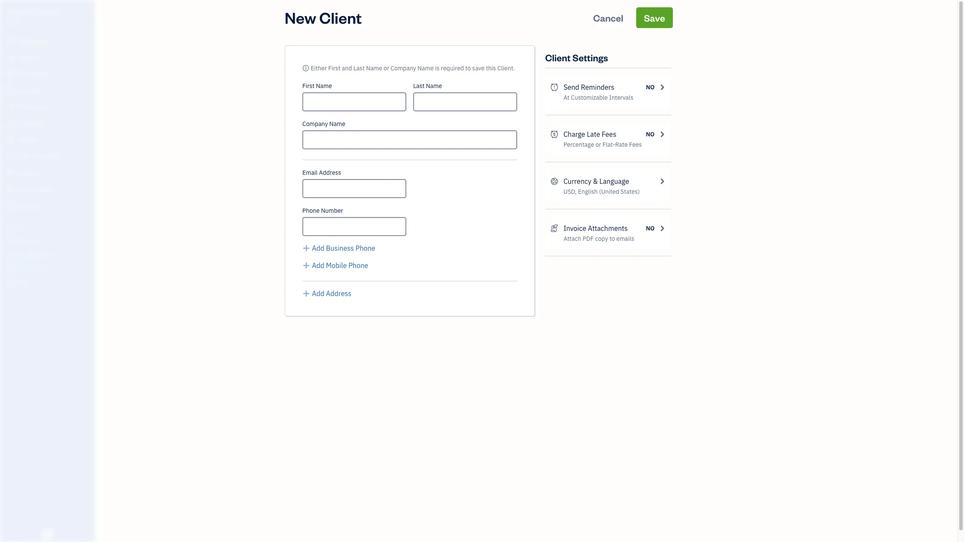 Task type: locate. For each thing, give the bounding box(es) containing it.
name
[[366, 64, 382, 72], [418, 64, 434, 72], [316, 82, 332, 90], [426, 82, 442, 90], [330, 120, 346, 128]]

0 vertical spatial client
[[320, 7, 362, 28]]

and
[[342, 64, 352, 72]]

0 vertical spatial first
[[329, 64, 341, 72]]

add down add mobile phone button
[[312, 289, 325, 298]]

save button
[[637, 7, 673, 28]]

last name
[[414, 82, 442, 90]]

First Name text field
[[303, 92, 407, 111]]

0 horizontal spatial client
[[320, 7, 362, 28]]

1 vertical spatial plus image
[[303, 260, 311, 271]]

1 horizontal spatial fees
[[630, 141, 642, 148]]

plus image left 'business'
[[303, 243, 311, 253]]

settings image
[[6, 279, 92, 286]]

last down the either first and last name or company name is required to save this client.
[[414, 82, 425, 90]]

name for first name
[[316, 82, 332, 90]]

add for add address
[[312, 289, 325, 298]]

0 vertical spatial plus image
[[303, 243, 311, 253]]

0 vertical spatial fees
[[602, 130, 617, 139]]

1 vertical spatial to
[[610, 235, 615, 243]]

business
[[326, 244, 354, 253]]

1 horizontal spatial first
[[329, 64, 341, 72]]

cancel
[[594, 12, 624, 24]]

2 vertical spatial plus image
[[303, 288, 311, 299]]

3 no from the top
[[646, 224, 655, 232]]

2 vertical spatial add
[[312, 289, 325, 298]]

Company Name text field
[[303, 130, 518, 149]]

plus image for add mobile phone
[[303, 260, 311, 271]]

0 horizontal spatial company
[[31, 8, 61, 16]]

add
[[312, 244, 325, 253], [312, 261, 325, 270], [312, 289, 325, 298]]

phone for add mobile phone
[[349, 261, 368, 270]]

client
[[320, 7, 362, 28], [546, 51, 571, 63]]

0 vertical spatial chevronright image
[[659, 82, 667, 92]]

3 add from the top
[[312, 289, 325, 298]]

company up last name
[[391, 64, 416, 72]]

2 chevronright image from the top
[[659, 176, 667, 186]]

1 vertical spatial last
[[414, 82, 425, 90]]

send reminders
[[564, 83, 615, 92]]

usd,
[[564, 188, 577, 196]]

save
[[644, 12, 666, 24]]

company name
[[303, 120, 346, 128]]

Phone Number text field
[[303, 217, 407, 236]]

1 horizontal spatial company
[[303, 120, 328, 128]]

flat-
[[603, 141, 616, 148]]

1 vertical spatial address
[[326, 289, 352, 298]]

chevronright image
[[659, 82, 667, 92], [659, 176, 667, 186], [659, 223, 667, 234]]

invoice image
[[6, 87, 16, 95]]

phone right mobile
[[349, 261, 368, 270]]

1 vertical spatial chevronright image
[[659, 176, 667, 186]]

client up latereminders icon
[[546, 51, 571, 63]]

add left mobile
[[312, 261, 325, 270]]

late
[[587, 130, 601, 139]]

phone left number
[[303, 207, 320, 215]]

1 vertical spatial client
[[546, 51, 571, 63]]

currency & language
[[564, 177, 630, 186]]

0 horizontal spatial first
[[303, 82, 315, 90]]

latefees image
[[551, 129, 559, 139]]

is
[[435, 64, 440, 72]]

plus image
[[303, 243, 311, 253], [303, 260, 311, 271], [303, 288, 311, 299]]

fees right rate
[[630, 141, 642, 148]]

chevronright image for invoice attachments
[[659, 223, 667, 234]]

charge late fees
[[564, 130, 617, 139]]

send
[[564, 83, 580, 92]]

plus image left add address
[[303, 288, 311, 299]]

first down primary icon
[[303, 82, 315, 90]]

phone inside add mobile phone button
[[349, 261, 368, 270]]

first left and
[[329, 64, 341, 72]]

or
[[384, 64, 390, 72], [596, 141, 602, 148]]

estimate image
[[6, 70, 16, 79]]

company
[[31, 8, 61, 16], [391, 64, 416, 72], [303, 120, 328, 128]]

add inside add mobile phone button
[[312, 261, 325, 270]]

0 horizontal spatial last
[[354, 64, 365, 72]]

1 horizontal spatial to
[[610, 235, 615, 243]]

3 plus image from the top
[[303, 288, 311, 299]]

percentage
[[564, 141, 595, 148]]

2 vertical spatial chevronright image
[[659, 223, 667, 234]]

or left flat-
[[596, 141, 602, 148]]

add inside add business phone button
[[312, 244, 325, 253]]

client settings
[[546, 51, 609, 63]]

required
[[441, 64, 464, 72]]

2 vertical spatial no
[[646, 224, 655, 232]]

add address button
[[303, 288, 352, 299]]

usd, english (united states)
[[564, 188, 640, 196]]

to
[[466, 64, 471, 72], [610, 235, 615, 243]]

first
[[329, 64, 341, 72], [303, 82, 315, 90]]

client.
[[498, 64, 515, 72]]

attach
[[564, 235, 582, 243]]

2 vertical spatial phone
[[349, 261, 368, 270]]

name for company name
[[330, 120, 346, 128]]

1 vertical spatial phone
[[356, 244, 376, 253]]

0 vertical spatial phone
[[303, 207, 320, 215]]

language
[[600, 177, 630, 186]]

last right and
[[354, 64, 365, 72]]

name down is
[[426, 82, 442, 90]]

client right new
[[320, 7, 362, 28]]

2 add from the top
[[312, 261, 325, 270]]

address inside button
[[326, 289, 352, 298]]

add mobile phone button
[[303, 260, 368, 271]]

phone
[[303, 207, 320, 215], [356, 244, 376, 253], [349, 261, 368, 270]]

new
[[285, 7, 316, 28]]

last
[[354, 64, 365, 72], [414, 82, 425, 90]]

dashboard image
[[6, 38, 16, 46]]

1 vertical spatial company
[[391, 64, 416, 72]]

team members image
[[6, 237, 92, 244]]

2 vertical spatial company
[[303, 120, 328, 128]]

client image
[[6, 54, 16, 63]]

fees up flat-
[[602, 130, 617, 139]]

add left 'business'
[[312, 244, 325, 253]]

0 vertical spatial add
[[312, 244, 325, 253]]

1 vertical spatial no
[[646, 130, 655, 138]]

2 plus image from the top
[[303, 260, 311, 271]]

at customizable intervals
[[564, 94, 634, 101]]

invoices image
[[551, 223, 559, 234]]

invoice attachments
[[564, 224, 628, 233]]

maria's company owner
[[7, 8, 61, 24]]

plus image for add business phone
[[303, 243, 311, 253]]

0 vertical spatial or
[[384, 64, 390, 72]]

english
[[579, 188, 598, 196]]

name down the first name text field
[[330, 120, 346, 128]]

attachments
[[588, 224, 628, 233]]

plus image left mobile
[[303, 260, 311, 271]]

reminders
[[581, 83, 615, 92]]

phone down phone number text field at the top left of the page
[[356, 244, 376, 253]]

2 no from the top
[[646, 130, 655, 138]]

0 vertical spatial address
[[319, 169, 341, 177]]

0 vertical spatial no
[[646, 83, 655, 91]]

company inside maria's company owner
[[31, 8, 61, 16]]

owner
[[7, 17, 23, 24]]

address down add mobile phone
[[326, 289, 352, 298]]

1 vertical spatial or
[[596, 141, 602, 148]]

timer image
[[6, 152, 16, 161]]

project image
[[6, 136, 16, 145]]

address right email at the top left of page
[[319, 169, 341, 177]]

invoice
[[564, 224, 587, 233]]

phone inside add business phone button
[[356, 244, 376, 253]]

add address
[[312, 289, 352, 298]]

1 plus image from the top
[[303, 243, 311, 253]]

company down first name
[[303, 120, 328, 128]]

main element
[[0, 0, 117, 542]]

company right 'maria's'
[[31, 8, 61, 16]]

0 vertical spatial company
[[31, 8, 61, 16]]

add business phone button
[[303, 243, 376, 253]]

name down either
[[316, 82, 332, 90]]

no for send reminders
[[646, 83, 655, 91]]

fees
[[602, 130, 617, 139], [630, 141, 642, 148]]

add inside add address button
[[312, 289, 325, 298]]

either
[[311, 64, 327, 72]]

to left save
[[466, 64, 471, 72]]

to right copy
[[610, 235, 615, 243]]

1 vertical spatial add
[[312, 261, 325, 270]]

1 add from the top
[[312, 244, 325, 253]]

no
[[646, 83, 655, 91], [646, 130, 655, 138], [646, 224, 655, 232]]

add for add mobile phone
[[312, 261, 325, 270]]

address
[[319, 169, 341, 177], [326, 289, 352, 298]]

0 vertical spatial to
[[466, 64, 471, 72]]

1 no from the top
[[646, 83, 655, 91]]

0 horizontal spatial or
[[384, 64, 390, 72]]

expense image
[[6, 120, 16, 128]]

freshbooks image
[[41, 528, 54, 539]]

bank connections image
[[6, 265, 92, 272]]

first name
[[303, 82, 332, 90]]

or right and
[[384, 64, 390, 72]]

3 chevronright image from the top
[[659, 223, 667, 234]]

1 chevronright image from the top
[[659, 82, 667, 92]]

currency
[[564, 177, 592, 186]]

email
[[303, 169, 318, 177]]



Task type: describe. For each thing, give the bounding box(es) containing it.
charge
[[564, 130, 586, 139]]

name left is
[[418, 64, 434, 72]]

1 horizontal spatial client
[[546, 51, 571, 63]]

no for invoice attachments
[[646, 224, 655, 232]]

email address
[[303, 169, 341, 177]]

name right and
[[366, 64, 382, 72]]

phone number
[[303, 207, 343, 215]]

new client
[[285, 7, 362, 28]]

emails
[[617, 235, 635, 243]]

0 horizontal spatial to
[[466, 64, 471, 72]]

plus image for add address
[[303, 288, 311, 299]]

add for add business phone
[[312, 244, 325, 253]]

report image
[[6, 202, 16, 210]]

customizable
[[571, 94, 608, 101]]

currencyandlanguage image
[[551, 176, 559, 186]]

address for add address
[[326, 289, 352, 298]]

chart image
[[6, 185, 16, 194]]

money image
[[6, 169, 16, 177]]

this
[[486, 64, 496, 72]]

attach pdf copy to emails
[[564, 235, 635, 243]]

save
[[473, 64, 485, 72]]

Last Name text field
[[414, 92, 518, 111]]

latereminders image
[[551, 82, 559, 92]]

apps image
[[6, 224, 92, 231]]

either first and last name or company name is required to save this client.
[[311, 64, 515, 72]]

phone for add business phone
[[356, 244, 376, 253]]

address for email address
[[319, 169, 341, 177]]

1 vertical spatial first
[[303, 82, 315, 90]]

cancel button
[[586, 7, 632, 28]]

mobile
[[326, 261, 347, 270]]

0 vertical spatial last
[[354, 64, 365, 72]]

1 horizontal spatial or
[[596, 141, 602, 148]]

copy
[[596, 235, 609, 243]]

maria's
[[7, 8, 30, 16]]

0 horizontal spatial fees
[[602, 130, 617, 139]]

2 horizontal spatial company
[[391, 64, 416, 72]]

no for charge late fees
[[646, 130, 655, 138]]

primary image
[[303, 64, 310, 72]]

percentage or flat-rate fees
[[564, 141, 642, 148]]

items and services image
[[6, 251, 92, 258]]

settings
[[573, 51, 609, 63]]

Email Address text field
[[303, 179, 407, 198]]

intervals
[[610, 94, 634, 101]]

rate
[[616, 141, 628, 148]]

add mobile phone
[[312, 261, 368, 270]]

number
[[321, 207, 343, 215]]

chevronright image for send reminders
[[659, 82, 667, 92]]

at
[[564, 94, 570, 101]]

add business phone
[[312, 244, 376, 253]]

(united
[[600, 188, 620, 196]]

chevronright image
[[659, 129, 667, 139]]

1 vertical spatial fees
[[630, 141, 642, 148]]

pdf
[[583, 235, 594, 243]]

states)
[[621, 188, 640, 196]]

&
[[593, 177, 598, 186]]

name for last name
[[426, 82, 442, 90]]

payment image
[[6, 103, 16, 112]]

1 horizontal spatial last
[[414, 82, 425, 90]]



Task type: vqa. For each thing, say whether or not it's contained in the screenshot.
bottommost your
no



